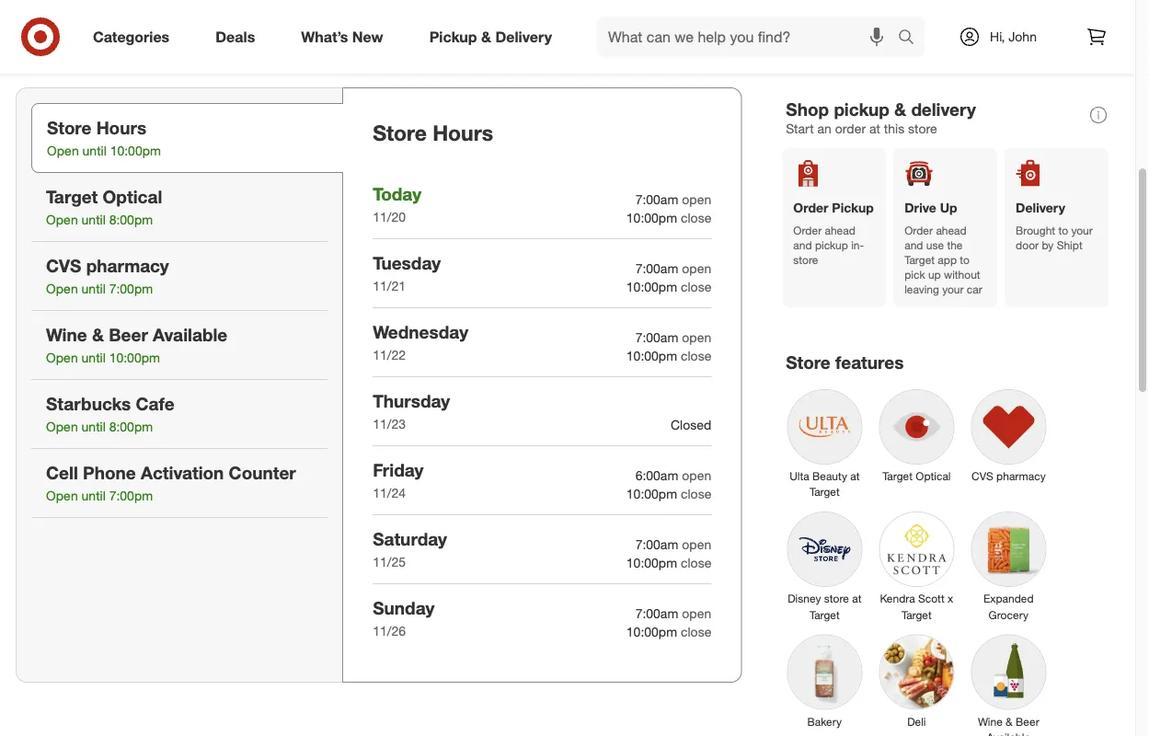 Task type: vqa. For each thing, say whether or not it's contained in the screenshot.


Task type: locate. For each thing, give the bounding box(es) containing it.
10:00pm for saturday
[[626, 555, 677, 571]]

cvs pharmacy link
[[963, 381, 1055, 488]]

4 open from the top
[[682, 467, 712, 483]]

your up shipt
[[1071, 223, 1093, 237]]

1 vertical spatial delivery
[[1016, 200, 1066, 216]]

0 horizontal spatial your
[[942, 282, 964, 296]]

0 vertical spatial beer
[[109, 324, 148, 345]]

0 horizontal spatial hours
[[96, 117, 146, 138]]

cvs down "target optical open until 8:00pm"
[[46, 255, 81, 276]]

7:00pm up wine & beer available open until 10:00pm
[[109, 281, 153, 297]]

open
[[47, 143, 79, 159], [46, 212, 78, 228], [46, 281, 78, 297], [46, 350, 78, 366], [46, 419, 78, 435], [46, 488, 78, 504]]

pick
[[905, 267, 925, 281]]

until down phone
[[82, 488, 106, 504]]

1 horizontal spatial delivery
[[1016, 200, 1066, 216]]

optical down store hours open until 10:00pm
[[103, 186, 162, 207]]

0 horizontal spatial available
[[153, 324, 227, 345]]

until for starbucks
[[82, 419, 106, 435]]

ahead up the
[[936, 223, 967, 237]]

drive up order ahead and use the target app to pick up without leaving your car
[[905, 200, 982, 296]]

0 horizontal spatial pickup
[[429, 28, 477, 46]]

store capabilities with hours, vertical tabs tab list
[[16, 87, 343, 683]]

disney store at target link
[[779, 503, 871, 626]]

0 vertical spatial cvs
[[46, 255, 81, 276]]

open inside "target optical open until 8:00pm"
[[46, 212, 78, 228]]

1 vertical spatial to
[[960, 253, 970, 267]]

& for wine & beer available
[[1006, 714, 1013, 728]]

pharmacy
[[86, 255, 169, 276], [997, 469, 1046, 483]]

10:00pm inside store hours open until 10:00pm
[[110, 143, 161, 159]]

wine for wine & beer available open until 10:00pm
[[46, 324, 87, 345]]

1 7:00pm from the top
[[109, 281, 153, 297]]

1 horizontal spatial store
[[824, 592, 849, 606]]

1 horizontal spatial wine
[[978, 714, 1003, 728]]

open inside store hours open until 10:00pm
[[47, 143, 79, 159]]

wine for wine & beer available
[[978, 714, 1003, 728]]

1 horizontal spatial store
[[373, 120, 427, 145]]

1 horizontal spatial hours
[[433, 120, 493, 145]]

11/23
[[373, 416, 406, 432]]

search button
[[890, 17, 934, 61]]

and
[[793, 238, 812, 252], [905, 238, 923, 252]]

7:00am open 10:00pm close
[[626, 191, 712, 226], [626, 260, 712, 295], [626, 329, 712, 364], [626, 536, 712, 571], [626, 605, 712, 640]]

new
[[352, 28, 383, 46]]

what's new link
[[285, 17, 406, 57]]

at inside shop pickup & delivery start an order at this store
[[870, 120, 881, 136]]

7:00am for today
[[635, 191, 678, 207]]

10:00pm inside wine & beer available open until 10:00pm
[[109, 350, 160, 366]]

0 vertical spatial pickup
[[834, 99, 890, 120]]

categories link
[[77, 17, 193, 57]]

10:00pm for wednesday
[[626, 348, 677, 364]]

wine & beer available link
[[963, 626, 1055, 736]]

2 7:00am open 10:00pm close from the top
[[626, 260, 712, 295]]

phone
[[83, 462, 136, 483]]

until inside starbucks cafe open until 8:00pm
[[82, 419, 106, 435]]

pharmacy for cvs pharmacy
[[997, 469, 1046, 483]]

thursday
[[373, 390, 450, 411]]

0 horizontal spatial store
[[793, 253, 818, 267]]

10:00pm inside 6:00am open 10:00pm close
[[626, 486, 677, 502]]

ahead inside order pickup order ahead and pickup in- store
[[825, 223, 856, 237]]

1 vertical spatial cvs
[[972, 469, 994, 483]]

optical left cvs pharmacy
[[916, 469, 951, 483]]

counter
[[229, 462, 296, 483]]

5 close from the top
[[681, 555, 712, 571]]

open for cvs pharmacy
[[46, 281, 78, 297]]

delivery
[[495, 28, 552, 46], [1016, 200, 1066, 216]]

3 open from the top
[[682, 329, 712, 345]]

pickup left in-
[[815, 238, 848, 252]]

0 vertical spatial optical
[[103, 186, 162, 207]]

by
[[1042, 238, 1054, 252]]

pharmacy down "target optical open until 8:00pm"
[[86, 255, 169, 276]]

target down disney
[[810, 608, 840, 621]]

until up 'cvs pharmacy open until 7:00pm'
[[82, 212, 106, 228]]

0 vertical spatial to
[[1059, 223, 1068, 237]]

store up "target optical open until 8:00pm"
[[47, 117, 92, 138]]

1 vertical spatial your
[[942, 282, 964, 296]]

pharmacy inside 'cvs pharmacy open until 7:00pm'
[[86, 255, 169, 276]]

1 vertical spatial pharmacy
[[997, 469, 1046, 483]]

in-
[[851, 238, 864, 252]]

leaving
[[905, 282, 939, 296]]

0 horizontal spatial cvs
[[46, 255, 81, 276]]

pickup inside shop pickup & delivery start an order at this store
[[834, 99, 890, 120]]

2 and from the left
[[905, 238, 923, 252]]

store up 'today'
[[373, 120, 427, 145]]

2 horizontal spatial store
[[908, 120, 937, 136]]

cvs inside 'cvs pharmacy open until 7:00pm'
[[46, 255, 81, 276]]

close inside 6:00am open 10:00pm close
[[681, 486, 712, 502]]

available
[[153, 324, 227, 345], [987, 730, 1031, 736]]

to
[[1059, 223, 1068, 237], [960, 253, 970, 267]]

2 open from the top
[[682, 260, 712, 276]]

11/25
[[373, 554, 406, 570]]

at inside ulta beauty at target
[[850, 469, 860, 483]]

until inside store hours open until 10:00pm
[[82, 143, 107, 159]]

open inside 6:00am open 10:00pm close
[[682, 467, 712, 483]]

use
[[926, 238, 944, 252]]

open for target optical
[[46, 212, 78, 228]]

pickup inside order pickup order ahead and pickup in- store
[[832, 200, 874, 216]]

until up starbucks
[[82, 350, 106, 366]]

pickup
[[429, 28, 477, 46], [832, 200, 874, 216]]

1 horizontal spatial beer
[[1016, 714, 1039, 728]]

3 close from the top
[[681, 348, 712, 364]]

0 vertical spatial store
[[908, 120, 937, 136]]

until up "target optical open until 8:00pm"
[[82, 143, 107, 159]]

1 vertical spatial available
[[987, 730, 1031, 736]]

store left the "features"
[[786, 352, 831, 373]]

pickup up in-
[[832, 200, 874, 216]]

order
[[793, 200, 829, 216], [793, 223, 822, 237], [905, 223, 933, 237]]

4 7:00am from the top
[[635, 536, 678, 552]]

store inside shop pickup & delivery start an order at this store
[[908, 120, 937, 136]]

wine inside wine & beer available open until 10:00pm
[[46, 324, 87, 345]]

6 open from the top
[[682, 605, 712, 621]]

friday 11/24
[[373, 459, 424, 501]]

pickup up order
[[834, 99, 890, 120]]

11/21
[[373, 278, 406, 294]]

1 vertical spatial at
[[850, 469, 860, 483]]

available inside wine & beer available open until 10:00pm
[[153, 324, 227, 345]]

1 vertical spatial 7:00pm
[[109, 488, 153, 504]]

0 horizontal spatial ahead
[[825, 223, 856, 237]]

order for order pickup
[[793, 223, 822, 237]]

1 ahead from the left
[[825, 223, 856, 237]]

4 close from the top
[[681, 486, 712, 502]]

saturday
[[373, 528, 447, 549]]

1 vertical spatial 8:00pm
[[109, 419, 153, 435]]

today
[[373, 183, 421, 204]]

2 vertical spatial at
[[852, 592, 862, 606]]

hours for store hours
[[433, 120, 493, 145]]

until
[[82, 143, 107, 159], [82, 212, 106, 228], [82, 281, 106, 297], [82, 350, 106, 366], [82, 419, 106, 435], [82, 488, 106, 504]]

at right beauty
[[850, 469, 860, 483]]

1 horizontal spatial and
[[905, 238, 923, 252]]

0 vertical spatial wine
[[46, 324, 87, 345]]

store for store hours
[[373, 120, 427, 145]]

optical inside "target optical open until 8:00pm"
[[103, 186, 162, 207]]

1 horizontal spatial pickup
[[832, 200, 874, 216]]

ahead inside the drive up order ahead and use the target app to pick up without leaving your car
[[936, 223, 967, 237]]

6 close from the top
[[681, 624, 712, 640]]

and left in-
[[793, 238, 812, 252]]

at for disney store at target
[[852, 592, 862, 606]]

0 horizontal spatial optical
[[103, 186, 162, 207]]

target down scott
[[902, 608, 932, 621]]

ahead up in-
[[825, 223, 856, 237]]

beauty
[[813, 469, 847, 483]]

11/26
[[373, 623, 406, 639]]

at left this
[[870, 120, 881, 136]]

open inside starbucks cafe open until 8:00pm
[[46, 419, 78, 435]]

& inside wine & beer available
[[1006, 714, 1013, 728]]

open for wednesday
[[682, 329, 712, 345]]

2 horizontal spatial store
[[786, 352, 831, 373]]

pickup & delivery link
[[414, 17, 575, 57]]

to inside "delivery brought to your door by shipt"
[[1059, 223, 1068, 237]]

app
[[938, 253, 957, 267]]

to inside the drive up order ahead and use the target app to pick up without leaving your car
[[960, 253, 970, 267]]

0 vertical spatial pharmacy
[[86, 255, 169, 276]]

saturday 11/25
[[373, 528, 447, 570]]

until for cvs
[[82, 281, 106, 297]]

store for store features
[[786, 352, 831, 373]]

0 horizontal spatial store
[[47, 117, 92, 138]]

open for saturday
[[682, 536, 712, 552]]

cvs pharmacy
[[972, 469, 1046, 483]]

cvs right 'target optical'
[[972, 469, 994, 483]]

store
[[908, 120, 937, 136], [793, 253, 818, 267], [824, 592, 849, 606]]

up
[[928, 267, 941, 281]]

available inside wine & beer available
[[987, 730, 1031, 736]]

cell
[[46, 462, 78, 483]]

beer inside wine & beer available open until 10:00pm
[[109, 324, 148, 345]]

& inside wine & beer available open until 10:00pm
[[92, 324, 104, 345]]

drive
[[905, 200, 937, 216]]

order for drive up
[[905, 223, 933, 237]]

and left use
[[905, 238, 923, 252]]

10:00pm
[[110, 143, 161, 159], [626, 210, 677, 226], [626, 279, 677, 295], [626, 348, 677, 364], [109, 350, 160, 366], [626, 486, 677, 502], [626, 555, 677, 571], [626, 624, 677, 640]]

pickup
[[834, 99, 890, 120], [815, 238, 848, 252]]

7:00am open 10:00pm close for saturday
[[626, 536, 712, 571]]

and inside the drive up order ahead and use the target app to pick up without leaving your car
[[905, 238, 923, 252]]

7:00pm inside 'cvs pharmacy open until 7:00pm'
[[109, 281, 153, 297]]

0 horizontal spatial and
[[793, 238, 812, 252]]

1 horizontal spatial to
[[1059, 223, 1068, 237]]

1 horizontal spatial available
[[987, 730, 1031, 736]]

1 open from the top
[[682, 191, 712, 207]]

11/22
[[373, 347, 406, 363]]

target up the pick
[[905, 253, 935, 267]]

at
[[870, 120, 881, 136], [850, 469, 860, 483], [852, 592, 862, 606]]

1 horizontal spatial ahead
[[936, 223, 967, 237]]

door
[[1016, 238, 1039, 252]]

2 8:00pm from the top
[[109, 419, 153, 435]]

& for pickup & delivery
[[481, 28, 491, 46]]

1 horizontal spatial pharmacy
[[997, 469, 1046, 483]]

order inside the drive up order ahead and use the target app to pick up without leaving your car
[[905, 223, 933, 237]]

pickup right new
[[429, 28, 477, 46]]

until down starbucks
[[82, 419, 106, 435]]

7:00am open 10:00pm close for sunday
[[626, 605, 712, 640]]

1 close from the top
[[681, 210, 712, 226]]

1 vertical spatial optical
[[916, 469, 951, 483]]

close for friday
[[681, 486, 712, 502]]

cvs for cvs pharmacy open until 7:00pm
[[46, 255, 81, 276]]

1 vertical spatial pickup
[[815, 238, 848, 252]]

beer inside wine & beer available
[[1016, 714, 1039, 728]]

car
[[967, 282, 982, 296]]

until inside 'cvs pharmacy open until 7:00pm'
[[82, 281, 106, 297]]

2 ahead from the left
[[936, 223, 967, 237]]

0 horizontal spatial to
[[960, 253, 970, 267]]

2 close from the top
[[681, 279, 712, 295]]

beer for wine & beer available
[[1016, 714, 1039, 728]]

2 vertical spatial store
[[824, 592, 849, 606]]

until up wine & beer available open until 10:00pm
[[82, 281, 106, 297]]

&
[[481, 28, 491, 46], [894, 99, 906, 120], [92, 324, 104, 345], [1006, 714, 1013, 728]]

2 7:00am from the top
[[635, 260, 678, 276]]

wine inside wine & beer available
[[978, 714, 1003, 728]]

1 vertical spatial wine
[[978, 714, 1003, 728]]

ulta beauty at target
[[790, 469, 860, 499]]

1 7:00am from the top
[[635, 191, 678, 207]]

cell phone activation counter open until 7:00pm
[[46, 462, 296, 504]]

0 vertical spatial 7:00pm
[[109, 281, 153, 297]]

ahead for up
[[936, 223, 967, 237]]

1 horizontal spatial your
[[1071, 223, 1093, 237]]

sunday 11/26
[[373, 597, 435, 639]]

0 vertical spatial at
[[870, 120, 881, 136]]

at inside disney store at target
[[852, 592, 862, 606]]

open
[[682, 191, 712, 207], [682, 260, 712, 276], [682, 329, 712, 345], [682, 467, 712, 483], [682, 536, 712, 552], [682, 605, 712, 621]]

1 vertical spatial pickup
[[832, 200, 874, 216]]

7:00am open 10:00pm close for today
[[626, 191, 712, 226]]

hours
[[96, 117, 146, 138], [433, 120, 493, 145]]

7:00pm down phone
[[109, 488, 153, 504]]

pharmacy for cvs pharmacy open until 7:00pm
[[86, 255, 169, 276]]

tuesday
[[373, 252, 441, 273]]

1 8:00pm from the top
[[109, 212, 153, 228]]

at for ulta beauty at target
[[850, 469, 860, 483]]

1 horizontal spatial optical
[[916, 469, 951, 483]]

0 horizontal spatial beer
[[109, 324, 148, 345]]

5 open from the top
[[682, 536, 712, 552]]

2 7:00pm from the top
[[109, 488, 153, 504]]

open inside 'cvs pharmacy open until 7:00pm'
[[46, 281, 78, 297]]

8:00pm inside starbucks cafe open until 8:00pm
[[109, 419, 153, 435]]

wine down 'cvs pharmacy open until 7:00pm'
[[46, 324, 87, 345]]

4 7:00am open 10:00pm close from the top
[[626, 536, 712, 571]]

8:00pm for optical
[[109, 212, 153, 228]]

0 horizontal spatial delivery
[[495, 28, 552, 46]]

1 vertical spatial store
[[793, 253, 818, 267]]

0 vertical spatial 8:00pm
[[109, 212, 153, 228]]

your
[[1071, 223, 1093, 237], [942, 282, 964, 296]]

and inside order pickup order ahead and pickup in- store
[[793, 238, 812, 252]]

open for friday
[[682, 467, 712, 483]]

target right beauty
[[883, 469, 913, 483]]

to up without
[[960, 253, 970, 267]]

7:00am for sunday
[[635, 605, 678, 621]]

1 vertical spatial beer
[[1016, 714, 1039, 728]]

cvs
[[46, 255, 81, 276], [972, 469, 994, 483]]

5 7:00am from the top
[[635, 605, 678, 621]]

available for wine & beer available
[[987, 730, 1031, 736]]

pharmacy up expanded grocery link at the bottom right of page
[[997, 469, 1046, 483]]

your down without
[[942, 282, 964, 296]]

wine & beer available
[[978, 714, 1039, 736]]

0 vertical spatial delivery
[[495, 28, 552, 46]]

3 7:00am from the top
[[635, 329, 678, 345]]

0 horizontal spatial wine
[[46, 324, 87, 345]]

0 vertical spatial available
[[153, 324, 227, 345]]

1 and from the left
[[793, 238, 812, 252]]

to up shipt
[[1059, 223, 1068, 237]]

hours inside store hours open until 10:00pm
[[96, 117, 146, 138]]

target down beauty
[[810, 485, 840, 499]]

5 7:00am open 10:00pm close from the top
[[626, 605, 712, 640]]

8:00pm inside "target optical open until 8:00pm"
[[109, 212, 153, 228]]

store features
[[786, 352, 904, 373]]

pickup inside order pickup order ahead and pickup in- store
[[815, 238, 848, 252]]

until for store
[[82, 143, 107, 159]]

shop pickup & delivery start an order at this store
[[786, 99, 976, 136]]

target inside "target optical open until 8:00pm"
[[46, 186, 98, 207]]

3 7:00am open 10:00pm close from the top
[[626, 329, 712, 364]]

ahead
[[825, 223, 856, 237], [936, 223, 967, 237]]

1 7:00am open 10:00pm close from the top
[[626, 191, 712, 226]]

until inside "target optical open until 8:00pm"
[[82, 212, 106, 228]]

0 horizontal spatial pharmacy
[[86, 255, 169, 276]]

7:00am for tuesday
[[635, 260, 678, 276]]

the
[[947, 238, 963, 252]]

wine right deli
[[978, 714, 1003, 728]]

1 horizontal spatial cvs
[[972, 469, 994, 483]]

target down store hours open until 10:00pm
[[46, 186, 98, 207]]

an
[[818, 120, 832, 136]]

7:00am open 10:00pm close for wednesday
[[626, 329, 712, 364]]

10:00pm for tuesday
[[626, 279, 677, 295]]

0 vertical spatial your
[[1071, 223, 1093, 237]]

8:00pm up 'cvs pharmacy open until 7:00pm'
[[109, 212, 153, 228]]

8:00pm down cafe
[[109, 419, 153, 435]]

at left "kendra"
[[852, 592, 862, 606]]

store inside store hours open until 10:00pm
[[47, 117, 92, 138]]



Task type: describe. For each thing, give the bounding box(es) containing it.
activation
[[141, 462, 224, 483]]

bakery
[[807, 714, 842, 728]]

11/20
[[373, 209, 406, 225]]

7:00am open 10:00pm close for tuesday
[[626, 260, 712, 295]]

close for tuesday
[[681, 279, 712, 295]]

and for order
[[793, 238, 812, 252]]

kendra scott x target
[[880, 592, 953, 621]]

until for target
[[82, 212, 106, 228]]

close for today
[[681, 210, 712, 226]]

wednesday
[[373, 321, 468, 342]]

close for sunday
[[681, 624, 712, 640]]

your inside the drive up order ahead and use the target app to pick up without leaving your car
[[942, 282, 964, 296]]

optical for target optical open until 8:00pm
[[103, 186, 162, 207]]

open for store hours
[[47, 143, 79, 159]]

deli
[[907, 714, 926, 728]]

john
[[1009, 29, 1037, 45]]

wednesday 11/22
[[373, 321, 468, 363]]

What can we help you find? suggestions appear below search field
[[597, 17, 903, 57]]

thursday 11/23
[[373, 390, 450, 432]]

cafe
[[136, 393, 175, 414]]

store hours open until 10:00pm
[[47, 117, 161, 159]]

open inside cell phone activation counter open until 7:00pm
[[46, 488, 78, 504]]

10:00pm for friday
[[626, 486, 677, 502]]

grocery
[[989, 608, 1029, 621]]

disney store at target
[[788, 592, 862, 621]]

wine & beer available open until 10:00pm
[[46, 324, 227, 366]]

open for today
[[682, 191, 712, 207]]

target optical open until 8:00pm
[[46, 186, 162, 228]]

until inside wine & beer available open until 10:00pm
[[82, 350, 106, 366]]

x
[[948, 592, 953, 606]]

hours for store hours open until 10:00pm
[[96, 117, 146, 138]]

10:00pm for today
[[626, 210, 677, 226]]

ahead for pickup
[[825, 223, 856, 237]]

store hours
[[373, 120, 493, 145]]

target inside disney store at target
[[810, 608, 840, 621]]

ulta
[[790, 469, 809, 483]]

close for saturday
[[681, 555, 712, 571]]

target inside ulta beauty at target
[[810, 485, 840, 499]]

today 11/20
[[373, 183, 421, 225]]

store inside disney store at target
[[824, 592, 849, 606]]

order
[[835, 120, 866, 136]]

what's
[[301, 28, 348, 46]]

and for drive
[[905, 238, 923, 252]]

expanded
[[984, 592, 1034, 606]]

deals link
[[200, 17, 278, 57]]

deli link
[[871, 626, 963, 733]]

& inside shop pickup & delivery start an order at this store
[[894, 99, 906, 120]]

delivery inside "delivery brought to your door by shipt"
[[1016, 200, 1066, 216]]

hi,
[[990, 29, 1005, 45]]

starbucks cafe open until 8:00pm
[[46, 393, 175, 435]]

11/24
[[373, 485, 406, 501]]

expanded grocery link
[[963, 503, 1055, 626]]

order pickup order ahead and pickup in- store
[[793, 200, 874, 267]]

open inside wine & beer available open until 10:00pm
[[46, 350, 78, 366]]

brought
[[1016, 223, 1056, 237]]

close for wednesday
[[681, 348, 712, 364]]

starbucks
[[46, 393, 131, 414]]

categories
[[93, 28, 170, 46]]

delivery brought to your door by shipt
[[1016, 200, 1093, 252]]

tuesday 11/21
[[373, 252, 441, 294]]

search
[[890, 30, 934, 47]]

target inside kendra scott x target
[[902, 608, 932, 621]]

7:00am for wednesday
[[635, 329, 678, 345]]

shop
[[786, 99, 829, 120]]

sunday
[[373, 597, 435, 618]]

friday
[[373, 459, 424, 480]]

deals
[[216, 28, 255, 46]]

open for tuesday
[[682, 260, 712, 276]]

closed
[[671, 417, 712, 433]]

what's new
[[301, 28, 383, 46]]

scott
[[918, 592, 945, 606]]

target inside the target optical link
[[883, 469, 913, 483]]

features
[[836, 352, 904, 373]]

6:00am
[[635, 467, 678, 483]]

without
[[944, 267, 981, 281]]

beer for wine & beer available open until 10:00pm
[[109, 324, 148, 345]]

target inside the drive up order ahead and use the target app to pick up without leaving your car
[[905, 253, 935, 267]]

until inside cell phone activation counter open until 7:00pm
[[82, 488, 106, 504]]

6:00am open 10:00pm close
[[626, 467, 712, 502]]

cvs pharmacy open until 7:00pm
[[46, 255, 169, 297]]

delivery
[[911, 99, 976, 120]]

bakery link
[[779, 626, 871, 733]]

ulta beauty at target link
[[779, 381, 871, 503]]

pickup & delivery
[[429, 28, 552, 46]]

10:00pm for sunday
[[626, 624, 677, 640]]

disney
[[788, 592, 821, 606]]

store inside order pickup order ahead and pickup in- store
[[793, 253, 818, 267]]

available for wine & beer available open until 10:00pm
[[153, 324, 227, 345]]

7:00pm inside cell phone activation counter open until 7:00pm
[[109, 488, 153, 504]]

delivery inside 'pickup & delivery' link
[[495, 28, 552, 46]]

8:00pm for cafe
[[109, 419, 153, 435]]

up
[[940, 200, 958, 216]]

hi, john
[[990, 29, 1037, 45]]

store for store hours open until 10:00pm
[[47, 117, 92, 138]]

expanded grocery
[[984, 592, 1034, 621]]

target optical link
[[871, 381, 963, 488]]

cvs for cvs pharmacy
[[972, 469, 994, 483]]

start
[[786, 120, 814, 136]]

kendra
[[880, 592, 915, 606]]

optical for target optical
[[916, 469, 951, 483]]

your inside "delivery brought to your door by shipt"
[[1071, 223, 1093, 237]]

shipt
[[1057, 238, 1083, 252]]

open for sunday
[[682, 605, 712, 621]]

open for starbucks cafe
[[46, 419, 78, 435]]

kendra scott x target link
[[871, 503, 963, 626]]

0 vertical spatial pickup
[[429, 28, 477, 46]]

& for wine & beer available open until 10:00pm
[[92, 324, 104, 345]]

7:00am for saturday
[[635, 536, 678, 552]]

this
[[884, 120, 905, 136]]



